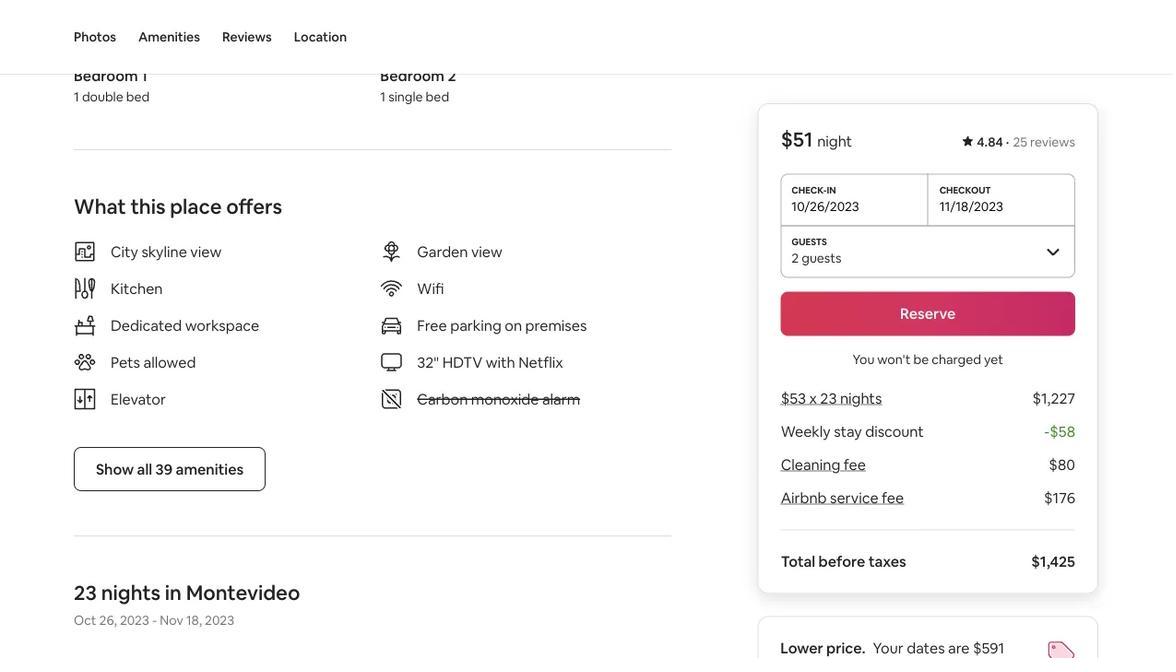 Task type: vqa. For each thing, say whether or not it's contained in the screenshot.
Photos
yes



Task type: locate. For each thing, give the bounding box(es) containing it.
bed right double
[[126, 88, 150, 105]]

nightly
[[901, 658, 947, 659]]

$80
[[1049, 456, 1075, 475]]

rate
[[950, 658, 977, 659]]

1 horizontal spatial view
[[471, 242, 503, 261]]

2023
[[120, 612, 149, 629], [205, 612, 234, 629]]

what
[[74, 193, 126, 219]]

offers
[[226, 193, 282, 219]]

0 horizontal spatial 1
[[74, 88, 79, 105]]

2 inside the bedroom 2 1 single bed
[[448, 66, 456, 85]]

location button
[[294, 0, 347, 74]]

all
[[137, 460, 152, 479]]

bedroom 1 image
[[74, 0, 366, 51]]

the
[[843, 658, 866, 659]]

1 horizontal spatial -
[[1044, 422, 1050, 441]]

1 horizontal spatial 2023
[[205, 612, 234, 629]]

0 vertical spatial 2
[[448, 66, 456, 85]]

than
[[809, 658, 840, 659]]

view
[[190, 242, 222, 261], [471, 242, 503, 261]]

-$58
[[1044, 422, 1075, 441]]

avg.
[[869, 658, 897, 659]]

bed inside the bedroom 2 1 single bed
[[426, 88, 449, 105]]

nights up the 26,
[[101, 580, 161, 606]]

0 horizontal spatial -
[[152, 612, 157, 629]]

you won't be charged yet
[[853, 351, 1003, 368]]

hdtv
[[442, 353, 483, 372]]

your
[[873, 639, 904, 658]]

23 nights in montevideo oct 26, 2023 - nov 18, 2023
[[74, 580, 300, 629]]

1 horizontal spatial bed
[[426, 88, 449, 105]]

view right garden at the top left of page
[[471, 242, 503, 261]]

4.84 · 25 reviews
[[977, 134, 1075, 150]]

1 left single
[[380, 88, 386, 105]]

- down "$1,227"
[[1044, 422, 1050, 441]]

cleaning
[[781, 456, 840, 475]]

2 view from the left
[[471, 242, 503, 261]]

23 up oct
[[74, 580, 97, 606]]

be
[[914, 351, 929, 368]]

fee right service
[[882, 489, 904, 508]]

1 horizontal spatial fee
[[882, 489, 904, 508]]

bedroom for 2
[[380, 66, 445, 85]]

2 bed from the left
[[426, 88, 449, 105]]

23
[[820, 389, 837, 408], [74, 580, 97, 606]]

18,
[[186, 612, 202, 629]]

1 left double
[[74, 88, 79, 105]]

-
[[1044, 422, 1050, 441], [152, 612, 157, 629]]

this
[[130, 193, 166, 219]]

0 vertical spatial -
[[1044, 422, 1050, 441]]

1 for 1
[[74, 88, 79, 105]]

0 horizontal spatial fee
[[843, 456, 866, 475]]

nov
[[160, 612, 183, 629]]

on
[[505, 316, 522, 335]]

0 horizontal spatial 2023
[[120, 612, 149, 629]]

23 right x
[[820, 389, 837, 408]]

$591
[[973, 639, 1005, 658]]

1 vertical spatial -
[[152, 612, 157, 629]]

airbnb service fee
[[781, 489, 904, 508]]

what this place offers
[[74, 193, 282, 219]]

0 vertical spatial fee
[[843, 456, 866, 475]]

bedroom inside the bedroom 2 1 single bed
[[380, 66, 445, 85]]

price.
[[827, 639, 866, 658]]

bedroom for 1
[[74, 66, 138, 85]]

- inside the 23 nights in montevideo oct 26, 2023 - nov 18, 2023
[[152, 612, 157, 629]]

nights up weekly stay discount at the right of page
[[840, 389, 882, 408]]

free parking on premises
[[417, 316, 587, 335]]

bed
[[126, 88, 150, 105], [426, 88, 449, 105]]

fee up service
[[843, 456, 866, 475]]

1 bedroom from the left
[[74, 66, 138, 85]]

1 bed from the left
[[126, 88, 150, 105]]

elevator
[[111, 389, 166, 408]]

2 2023 from the left
[[205, 612, 234, 629]]

2 horizontal spatial 1
[[380, 88, 386, 105]]

26,
[[99, 612, 117, 629]]

bedroom inside 'bedroom 1 1 double bed'
[[74, 66, 138, 85]]

bedroom
[[74, 66, 138, 85], [380, 66, 445, 85]]

0 horizontal spatial 2
[[448, 66, 456, 85]]

0 horizontal spatial bed
[[126, 88, 150, 105]]

nights
[[840, 389, 882, 408], [101, 580, 161, 606]]

workspace
[[185, 316, 259, 335]]

0 horizontal spatial nights
[[101, 580, 161, 606]]

pets allowed
[[111, 353, 196, 372]]

fee
[[843, 456, 866, 475], [882, 489, 904, 508]]

0 horizontal spatial 23
[[74, 580, 97, 606]]

bed inside 'bedroom 1 1 double bed'
[[126, 88, 150, 105]]

your dates are $591 less than the avg. nightly rate of th
[[781, 639, 1021, 659]]

$53 x 23 nights button
[[781, 389, 882, 408]]

bedroom 2 1 single bed
[[380, 66, 456, 105]]

view right skyline
[[190, 242, 222, 261]]

2023 right the 26,
[[120, 612, 149, 629]]

allowed
[[143, 353, 196, 372]]

1 vertical spatial 2
[[792, 249, 799, 266]]

1 horizontal spatial nights
[[840, 389, 882, 408]]

1 vertical spatial 23
[[74, 580, 97, 606]]

bed right single
[[426, 88, 449, 105]]

bedroom up single
[[380, 66, 445, 85]]

dedicated workspace
[[111, 316, 259, 335]]

guests
[[802, 249, 842, 266]]

airbnb service fee button
[[781, 489, 904, 508]]

2023 right 18,
[[205, 612, 234, 629]]

montevideo
[[186, 580, 300, 606]]

photos
[[74, 29, 116, 45]]

show all 39 amenities
[[96, 460, 244, 479]]

2 bedroom from the left
[[380, 66, 445, 85]]

32"
[[417, 353, 439, 372]]

1 horizontal spatial 23
[[820, 389, 837, 408]]

- left 'nov'
[[152, 612, 157, 629]]

wifi
[[417, 279, 444, 298]]

1 inside the bedroom 2 1 single bed
[[380, 88, 386, 105]]

11/18/2023
[[940, 198, 1003, 214]]

1 vertical spatial nights
[[101, 580, 161, 606]]

1
[[141, 66, 148, 85], [74, 88, 79, 105], [380, 88, 386, 105]]

dedicated
[[111, 316, 182, 335]]

0 vertical spatial nights
[[840, 389, 882, 408]]

pets
[[111, 353, 140, 372]]

bed for 1
[[126, 88, 150, 105]]

0 vertical spatial 23
[[820, 389, 837, 408]]

city skyline view
[[111, 242, 222, 261]]

$51
[[781, 126, 813, 153]]

0 horizontal spatial bedroom
[[74, 66, 138, 85]]

1 down amenities
[[141, 66, 148, 85]]

1 horizontal spatial bedroom
[[380, 66, 445, 85]]

bedroom 1 1 double bed
[[74, 66, 150, 105]]

0 horizontal spatial view
[[190, 242, 222, 261]]

bedroom up double
[[74, 66, 138, 85]]

1 horizontal spatial 2
[[792, 249, 799, 266]]

taxes
[[868, 552, 906, 571]]



Task type: describe. For each thing, give the bounding box(es) containing it.
place
[[170, 193, 222, 219]]

parking
[[450, 316, 502, 335]]

1 horizontal spatial 1
[[141, 66, 148, 85]]

photos button
[[74, 0, 116, 74]]

netflix
[[519, 353, 563, 372]]

weekly
[[781, 422, 830, 441]]

reviews
[[222, 29, 272, 45]]

reviews button
[[222, 0, 272, 74]]

dates
[[907, 639, 945, 658]]

premises
[[525, 316, 587, 335]]

oct
[[74, 612, 96, 629]]

charged
[[932, 351, 981, 368]]

$176
[[1044, 489, 1075, 508]]

nights inside the 23 nights in montevideo oct 26, 2023 - nov 18, 2023
[[101, 580, 161, 606]]

location
[[294, 29, 347, 45]]

weekly stay discount
[[781, 422, 924, 441]]

garden
[[417, 242, 468, 261]]

carbon
[[417, 389, 468, 408]]

cleaning fee button
[[781, 456, 866, 475]]

32" hdtv with netflix
[[417, 353, 563, 372]]

$58
[[1050, 422, 1075, 441]]

of
[[980, 658, 995, 659]]

2 guests button
[[781, 226, 1075, 277]]

cleaning fee
[[781, 456, 866, 475]]

1 view from the left
[[190, 242, 222, 261]]

city
[[111, 242, 138, 261]]

single
[[389, 88, 423, 105]]

10/26/2023
[[792, 198, 859, 214]]

amenities
[[138, 29, 200, 45]]

you
[[853, 351, 875, 368]]

show
[[96, 460, 134, 479]]

lower
[[781, 639, 823, 658]]

reserve
[[900, 304, 956, 323]]

39
[[155, 460, 173, 479]]

with
[[486, 353, 515, 372]]

4.84
[[977, 134, 1003, 150]]

amenities button
[[138, 0, 200, 74]]

bed for 2
[[426, 88, 449, 105]]

kitchen
[[111, 279, 163, 298]]

1 vertical spatial fee
[[882, 489, 904, 508]]

1 for 2
[[380, 88, 386, 105]]

x
[[809, 389, 817, 408]]

2 inside popup button
[[792, 249, 799, 266]]

$1,425
[[1031, 552, 1075, 571]]

skyline
[[142, 242, 187, 261]]

free
[[417, 316, 447, 335]]

before
[[818, 552, 865, 571]]

$1,227
[[1033, 389, 1075, 408]]

monoxide
[[471, 389, 539, 408]]

total before taxes
[[781, 552, 906, 571]]

are
[[948, 639, 970, 658]]

garden view
[[417, 242, 503, 261]]

service
[[830, 489, 878, 508]]

total
[[781, 552, 815, 571]]

23 inside the 23 nights in montevideo oct 26, 2023 - nov 18, 2023
[[74, 580, 97, 606]]

discount
[[865, 422, 924, 441]]

reserve button
[[781, 292, 1075, 336]]

carbon monoxide alarm
[[417, 389, 580, 408]]

yet
[[984, 351, 1003, 368]]

stay
[[834, 422, 862, 441]]

·
[[1006, 134, 1009, 150]]

2 guests
[[792, 249, 842, 266]]

double
[[82, 88, 123, 105]]

25
[[1013, 134, 1027, 150]]

less
[[781, 658, 806, 659]]

in
[[165, 580, 182, 606]]

$53
[[781, 389, 806, 408]]

1 2023 from the left
[[120, 612, 149, 629]]

alarm
[[542, 389, 580, 408]]

night
[[817, 132, 852, 151]]

reviews
[[1030, 134, 1075, 150]]

airbnb
[[781, 489, 827, 508]]



